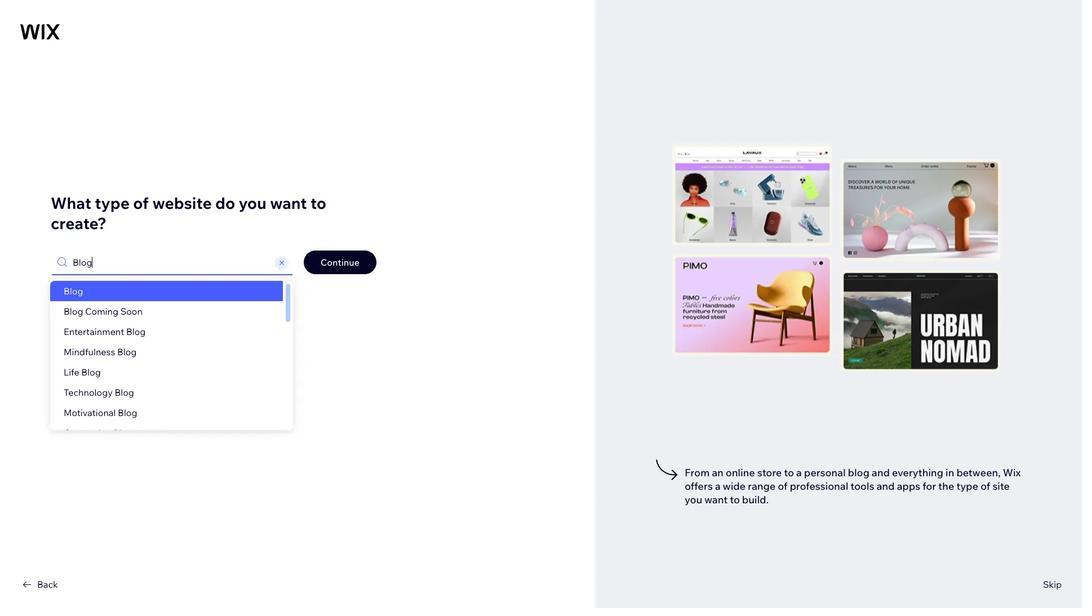 Task type: vqa. For each thing, say whether or not it's contained in the screenshot.
type within What type of website do you want to create?
yes



Task type: describe. For each thing, give the bounding box(es) containing it.
1 vertical spatial and
[[877, 480, 895, 493]]

online
[[726, 467, 755, 480]]

blog for life blog
[[81, 367, 101, 378]]

blog for quarantine blog
[[113, 428, 133, 439]]

want inside what type of website do you want to create?
[[270, 193, 307, 213]]

personal
[[804, 467, 846, 480]]

0 vertical spatial and
[[872, 467, 890, 480]]

quarantine blog
[[64, 428, 133, 439]]

what
[[51, 193, 91, 213]]

back button
[[20, 578, 58, 592]]

everything
[[892, 467, 944, 480]]

life blog
[[64, 367, 101, 378]]

tools
[[851, 480, 875, 493]]

you inside what type of website do you want to create?
[[239, 193, 267, 213]]

motivational
[[64, 407, 116, 419]]

between,
[[957, 467, 1001, 480]]

professional
[[790, 480, 849, 493]]

entertainment blog
[[64, 326, 146, 337]]

of inside what type of website do you want to create?
[[133, 193, 149, 213]]

mindfulness blog
[[64, 346, 137, 358]]

offers
[[685, 480, 713, 493]]

blog inside option
[[64, 286, 83, 297]]

technology
[[64, 387, 113, 398]]

mindfulness
[[64, 346, 115, 358]]

do
[[215, 193, 235, 213]]

store
[[757, 467, 782, 480]]

1 horizontal spatial of
[[778, 480, 788, 493]]

blog coming soon
[[64, 306, 143, 317]]

coming
[[85, 306, 118, 317]]

skip button
[[1043, 578, 1062, 592]]

life
[[64, 367, 79, 378]]

blog
[[848, 467, 870, 480]]



Task type: locate. For each thing, give the bounding box(es) containing it.
blog down soon
[[126, 326, 146, 337]]

blog for entertainment blog
[[126, 326, 146, 337]]

soon
[[120, 306, 143, 317]]

and right blog
[[872, 467, 890, 480]]

a
[[796, 467, 802, 480], [715, 480, 721, 493]]

you inside from an online store to a personal blog and everything in between, wix offers a wide range of professional tools and apps for the type of site you want to build.
[[685, 494, 702, 507]]

0 horizontal spatial a
[[715, 480, 721, 493]]

continue
[[321, 257, 360, 268]]

blog down technology blog
[[118, 407, 137, 419]]

blog right the life
[[81, 367, 101, 378]]

want
[[270, 193, 307, 213], [705, 494, 728, 507]]

0 vertical spatial you
[[239, 193, 267, 213]]

of down between,
[[981, 480, 990, 493]]

quarantine
[[64, 428, 111, 439]]

0 horizontal spatial of
[[133, 193, 149, 213]]

motivational blog
[[64, 407, 137, 419]]

0 vertical spatial a
[[796, 467, 802, 480]]

0 vertical spatial to
[[311, 193, 326, 213]]

of
[[133, 193, 149, 213], [778, 480, 788, 493], [981, 480, 990, 493]]

for
[[923, 480, 936, 493]]

blog for motivational blog
[[118, 407, 137, 419]]

type inside what type of website do you want to create?
[[95, 193, 130, 213]]

skip
[[1043, 580, 1062, 591]]

type up create?
[[95, 193, 130, 213]]

0 horizontal spatial want
[[270, 193, 307, 213]]

want inside from an online store to a personal blog and everything in between, wix offers a wide range of professional tools and apps for the type of site you want to build.
[[705, 494, 728, 507]]

blog down entertainment blog
[[117, 346, 137, 358]]

2 horizontal spatial to
[[784, 467, 794, 480]]

blog for technology blog
[[115, 387, 134, 398]]

blog down motivational blog
[[113, 428, 133, 439]]

2 vertical spatial to
[[730, 494, 740, 507]]

type
[[95, 193, 130, 213], [957, 480, 979, 493]]

a down an
[[715, 480, 721, 493]]

technology blog
[[64, 387, 134, 398]]

wix
[[1003, 467, 1021, 480]]

blog up motivational blog
[[115, 387, 134, 398]]

build.
[[742, 494, 769, 507]]

of down store
[[778, 480, 788, 493]]

range
[[748, 480, 776, 493]]

blog
[[64, 286, 83, 297], [64, 306, 83, 317], [126, 326, 146, 337], [117, 346, 137, 358], [81, 367, 101, 378], [115, 387, 134, 398], [118, 407, 137, 419], [113, 428, 133, 439]]

wide
[[723, 480, 746, 493]]

in
[[946, 467, 954, 480]]

list box
[[50, 281, 293, 443]]

and left apps
[[877, 480, 895, 493]]

1 vertical spatial type
[[957, 480, 979, 493]]

an
[[712, 467, 724, 480]]

apps
[[897, 480, 921, 493]]

2 horizontal spatial of
[[981, 480, 990, 493]]

what type of website do you want to create?
[[51, 193, 326, 233]]

blog up blog coming soon
[[64, 286, 83, 297]]

type inside from an online store to a personal blog and everything in between, wix offers a wide range of professional tools and apps for the type of site you want to build.
[[957, 480, 979, 493]]

1 horizontal spatial want
[[705, 494, 728, 507]]

blog for mindfulness blog
[[117, 346, 137, 358]]

1 horizontal spatial type
[[957, 480, 979, 493]]

to
[[311, 193, 326, 213], [784, 467, 794, 480], [730, 494, 740, 507]]

1 horizontal spatial to
[[730, 494, 740, 507]]

1 vertical spatial a
[[715, 480, 721, 493]]

blog left 'coming' at the bottom left of the page
[[64, 306, 83, 317]]

create?
[[51, 213, 107, 233]]

0 vertical spatial type
[[95, 193, 130, 213]]

site
[[993, 480, 1010, 493]]

type down between,
[[957, 480, 979, 493]]

continue button
[[304, 251, 377, 274]]

0 vertical spatial want
[[270, 193, 307, 213]]

Search for your business or site type field
[[69, 251, 273, 274]]

you down offers
[[685, 494, 702, 507]]

1 horizontal spatial you
[[685, 494, 702, 507]]

a up professional
[[796, 467, 802, 480]]

website
[[152, 193, 212, 213]]

you right do
[[239, 193, 267, 213]]

of left "website"
[[133, 193, 149, 213]]

from an online store to a personal blog and everything in between, wix offers a wide range of professional tools and apps for the type of site you want to build.
[[685, 467, 1021, 507]]

0 horizontal spatial type
[[95, 193, 130, 213]]

1 vertical spatial to
[[784, 467, 794, 480]]

1 vertical spatial want
[[705, 494, 728, 507]]

1 vertical spatial you
[[685, 494, 702, 507]]

blog option
[[50, 281, 283, 301]]

and
[[872, 467, 890, 480], [877, 480, 895, 493]]

back
[[37, 580, 58, 591]]

1 horizontal spatial a
[[796, 467, 802, 480]]

0 horizontal spatial you
[[239, 193, 267, 213]]

to inside what type of website do you want to create?
[[311, 193, 326, 213]]

the
[[939, 480, 954, 493]]

you
[[239, 193, 267, 213], [685, 494, 702, 507]]

list box containing blog
[[50, 281, 293, 443]]

0 horizontal spatial to
[[311, 193, 326, 213]]

entertainment
[[64, 326, 124, 337]]

from
[[685, 467, 710, 480]]



